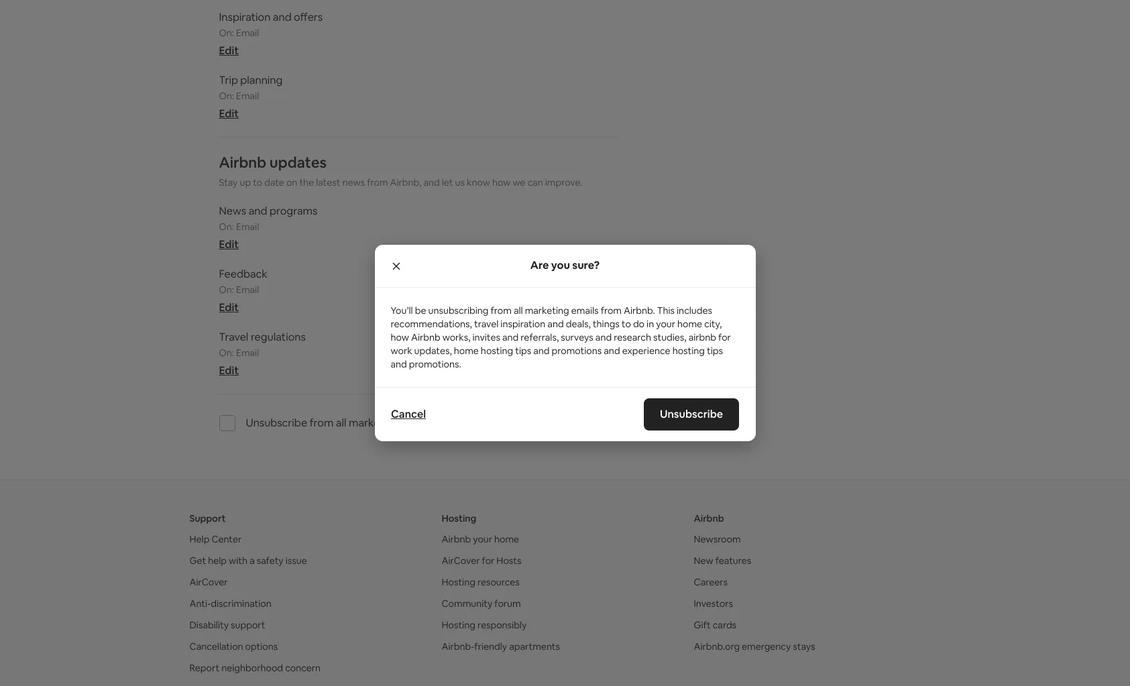 Task type: locate. For each thing, give the bounding box(es) containing it.
home down works,
[[454, 345, 479, 357]]

on: inside trip planning on: email edit
[[219, 90, 234, 102]]

0 vertical spatial marketing
[[525, 305, 569, 317]]

4 email from the top
[[236, 284, 259, 296]]

1 vertical spatial aircover
[[190, 576, 228, 588]]

and left "let" at the top of page
[[424, 176, 440, 189]]

5 on: from the top
[[219, 347, 234, 359]]

0 vertical spatial hosting
[[442, 513, 477, 525]]

and right the news
[[249, 204, 267, 218]]

0 horizontal spatial your
[[473, 533, 492, 545]]

airbnb down recommendations,
[[411, 331, 441, 343]]

emergency
[[742, 641, 791, 653]]

1 vertical spatial hosting
[[442, 576, 476, 588]]

0 vertical spatial how
[[492, 176, 511, 189]]

unsubscribe inside offers and updates tab panel
[[246, 416, 307, 430]]

emails
[[571, 305, 599, 317], [402, 416, 433, 430]]

0 vertical spatial all
[[514, 305, 523, 317]]

aircover for aircover link on the bottom
[[190, 576, 228, 588]]

all
[[514, 305, 523, 317], [336, 416, 347, 430]]

1 horizontal spatial all
[[514, 305, 523, 317]]

us
[[455, 176, 465, 189]]

options
[[245, 641, 278, 653]]

edit button for trip
[[219, 107, 239, 121]]

for left hosts
[[482, 555, 495, 567]]

0 horizontal spatial hosting
[[481, 345, 513, 357]]

on: down the feedback
[[219, 284, 234, 296]]

4 edit from the top
[[219, 301, 239, 315]]

to right up on the top of the page
[[253, 176, 262, 189]]

unsubscribe
[[660, 407, 724, 421], [246, 416, 307, 430]]

responsibly
[[478, 619, 527, 631]]

unsubscribe for unsubscribe from all marketing emails
[[246, 416, 307, 430]]

edit down travel
[[219, 364, 239, 378]]

you
[[551, 259, 570, 273]]

support
[[190, 513, 226, 525]]

surveys
[[561, 331, 594, 343]]

this
[[657, 305, 675, 317]]

how inside you'll be unsubscribing from all marketing emails from airbnb. this includes recommendations, travel inspiration and deals, things to do in your home city, how airbnb works, invites and referrals, surveys and research studies, airbnb for work updates, home hosting tips and promotions and experience hosting tips and promotions.
[[391, 331, 409, 343]]

edit
[[219, 44, 239, 58], [219, 107, 239, 121], [219, 238, 239, 252], [219, 301, 239, 315], [219, 364, 239, 378]]

email inside travel regulations on: email edit
[[236, 347, 259, 359]]

hosting up airbnb your home link at the left of the page
[[442, 513, 477, 525]]

email inside trip planning on: email edit
[[236, 90, 259, 102]]

1 horizontal spatial unsubscribe
[[660, 407, 724, 421]]

1 vertical spatial all
[[336, 416, 347, 430]]

0 horizontal spatial to
[[253, 176, 262, 189]]

1 horizontal spatial your
[[656, 318, 676, 330]]

edit up trip
[[219, 44, 239, 58]]

1 hosting from the top
[[442, 513, 477, 525]]

airbnb inside airbnb updates stay up to date on the latest news from airbnb, and let us know how we can improve.
[[219, 153, 266, 172]]

email down inspiration
[[236, 27, 259, 39]]

unsubscribe for unsubscribe
[[660, 407, 724, 421]]

to
[[253, 176, 262, 189], [622, 318, 631, 330]]

0 vertical spatial for
[[719, 331, 731, 343]]

cancellation options
[[190, 641, 278, 653]]

promotions
[[552, 345, 602, 357]]

to inside airbnb updates stay up to date on the latest news from airbnb, and let us know how we can improve.
[[253, 176, 262, 189]]

3 hosting from the top
[[442, 619, 476, 631]]

edit button up travel
[[219, 301, 239, 315]]

updates
[[270, 153, 327, 172]]

edit button up trip
[[219, 44, 239, 58]]

email down travel
[[236, 347, 259, 359]]

3 edit button from the top
[[219, 238, 239, 252]]

home down includes
[[678, 318, 702, 330]]

0 horizontal spatial marketing
[[349, 416, 399, 430]]

airbnb for airbnb your home
[[442, 533, 471, 545]]

to left do
[[622, 318, 631, 330]]

to inside you'll be unsubscribing from all marketing emails from airbnb. this includes recommendations, travel inspiration and deals, things to do in your home city, how airbnb works, invites and referrals, surveys and research studies, airbnb for work updates, home hosting tips and promotions and experience hosting tips and promotions.
[[622, 318, 631, 330]]

gift cards
[[694, 619, 737, 631]]

hosting down "airbnb"
[[673, 345, 705, 357]]

edit button for news
[[219, 238, 239, 252]]

1 horizontal spatial for
[[719, 331, 731, 343]]

hosting resources link
[[442, 576, 520, 588]]

1 vertical spatial to
[[622, 318, 631, 330]]

4 on: from the top
[[219, 284, 234, 296]]

for down city,
[[719, 331, 731, 343]]

edit button up the feedback
[[219, 238, 239, 252]]

aircover down airbnb your home link at the left of the page
[[442, 555, 480, 567]]

and inside news and programs on: email edit
[[249, 204, 267, 218]]

cancellation
[[190, 641, 243, 653]]

edit up travel
[[219, 301, 239, 315]]

1 horizontal spatial to
[[622, 318, 631, 330]]

0 horizontal spatial how
[[391, 331, 409, 343]]

email down planning
[[236, 90, 259, 102]]

1 edit button from the top
[[219, 44, 239, 58]]

on
[[286, 176, 297, 189]]

and inside airbnb updates stay up to date on the latest news from airbnb, and let us know how we can improve.
[[424, 176, 440, 189]]

1 edit from the top
[[219, 44, 239, 58]]

0 vertical spatial emails
[[571, 305, 599, 317]]

0 horizontal spatial for
[[482, 555, 495, 567]]

3 edit from the top
[[219, 238, 239, 252]]

5 email from the top
[[236, 347, 259, 359]]

travel
[[219, 330, 249, 344]]

you'll be unsubscribing from all marketing emails from airbnb. this includes recommendations, travel inspiration and deals, things to do in your home city, how airbnb works, invites and referrals, surveys and research studies, airbnb for work updates, home hosting tips and promotions and experience hosting tips and promotions.
[[391, 305, 731, 370]]

hosting up the community
[[442, 576, 476, 588]]

1 vertical spatial your
[[473, 533, 492, 545]]

emails inside you'll be unsubscribing from all marketing emails from airbnb. this includes recommendations, travel inspiration and deals, things to do in your home city, how airbnb works, invites and referrals, surveys and research studies, airbnb for work updates, home hosting tips and promotions and experience hosting tips and promotions.
[[571, 305, 599, 317]]

email down the feedback
[[236, 284, 259, 296]]

1 horizontal spatial home
[[494, 533, 519, 545]]

email down the news
[[236, 221, 259, 233]]

1 hosting from the left
[[481, 345, 513, 357]]

2 vertical spatial hosting
[[442, 619, 476, 631]]

0 vertical spatial your
[[656, 318, 676, 330]]

disability
[[190, 619, 229, 631]]

1 horizontal spatial tips
[[707, 345, 723, 357]]

2 email from the top
[[236, 90, 259, 102]]

date
[[264, 176, 284, 189]]

hosting up airbnb-
[[442, 619, 476, 631]]

edit button down trip
[[219, 107, 239, 121]]

help center link
[[190, 533, 242, 545]]

are you sure?
[[531, 259, 600, 273]]

and down referrals,
[[534, 345, 550, 357]]

trip
[[219, 73, 238, 87]]

for
[[719, 331, 731, 343], [482, 555, 495, 567]]

on:
[[219, 27, 234, 39], [219, 90, 234, 102], [219, 221, 234, 233], [219, 284, 234, 296], [219, 347, 234, 359]]

from
[[367, 176, 388, 189], [491, 305, 512, 317], [601, 305, 622, 317], [310, 416, 334, 430]]

how
[[492, 176, 511, 189], [391, 331, 409, 343]]

things
[[593, 318, 620, 330]]

new features link
[[694, 555, 752, 567]]

with
[[229, 555, 248, 567]]

report neighborhood concern link
[[190, 662, 321, 674]]

1 horizontal spatial marketing
[[525, 305, 569, 317]]

email inside inspiration and offers on: email edit
[[236, 27, 259, 39]]

1 vertical spatial marketing
[[349, 416, 399, 430]]

aircover up anti-
[[190, 576, 228, 588]]

unsubscribe inside button
[[660, 407, 724, 421]]

edit up the feedback
[[219, 238, 239, 252]]

hosts
[[497, 555, 522, 567]]

home up hosts
[[494, 533, 519, 545]]

can
[[528, 176, 543, 189]]

on: down inspiration
[[219, 27, 234, 39]]

2 edit from the top
[[219, 107, 239, 121]]

gift
[[694, 619, 711, 631]]

hosting down invites
[[481, 345, 513, 357]]

1 horizontal spatial aircover
[[442, 555, 480, 567]]

0 horizontal spatial aircover
[[190, 576, 228, 588]]

2 horizontal spatial home
[[678, 318, 702, 330]]

your up aircover for hosts link
[[473, 533, 492, 545]]

tips down referrals,
[[515, 345, 532, 357]]

and left offers
[[273, 10, 292, 24]]

on: down travel
[[219, 347, 234, 359]]

0 horizontal spatial tips
[[515, 345, 532, 357]]

1 horizontal spatial hosting
[[673, 345, 705, 357]]

includes
[[677, 305, 713, 317]]

1 vertical spatial emails
[[402, 416, 433, 430]]

on: down the news
[[219, 221, 234, 233]]

5 edit from the top
[[219, 364, 239, 378]]

2 hosting from the top
[[442, 576, 476, 588]]

edit button down travel
[[219, 364, 239, 378]]

0 horizontal spatial emails
[[402, 416, 433, 430]]

your
[[656, 318, 676, 330], [473, 533, 492, 545]]

3 email from the top
[[236, 221, 259, 233]]

1 on: from the top
[[219, 27, 234, 39]]

invites
[[473, 331, 500, 343]]

apartments
[[509, 641, 560, 653]]

hosting for hosting resources
[[442, 576, 476, 588]]

disability support
[[190, 619, 265, 631]]

4 edit button from the top
[[219, 301, 239, 315]]

hosting
[[442, 513, 477, 525], [442, 576, 476, 588], [442, 619, 476, 631]]

airbnb up aircover for hosts link
[[442, 533, 471, 545]]

hosting for hosting responsibly
[[442, 619, 476, 631]]

airbnb up up on the top of the page
[[219, 153, 266, 172]]

marketing
[[525, 305, 569, 317], [349, 416, 399, 430]]

airbnb.org
[[694, 641, 740, 653]]

0 vertical spatial aircover
[[442, 555, 480, 567]]

studies,
[[653, 331, 687, 343]]

1 horizontal spatial emails
[[571, 305, 599, 317]]

0 horizontal spatial unsubscribe
[[246, 416, 307, 430]]

and inside inspiration and offers on: email edit
[[273, 10, 292, 24]]

get help with a safety issue link
[[190, 555, 307, 567]]

travel regulations on: email edit
[[219, 330, 306, 378]]

sure?
[[572, 259, 600, 273]]

careers
[[694, 576, 728, 588]]

edit button for inspiration
[[219, 44, 239, 58]]

0 vertical spatial to
[[253, 176, 262, 189]]

you'll
[[391, 305, 413, 317]]

tips down "airbnb"
[[707, 345, 723, 357]]

works,
[[443, 331, 471, 343]]

on: down trip
[[219, 90, 234, 102]]

1 vertical spatial home
[[454, 345, 479, 357]]

1 horizontal spatial how
[[492, 176, 511, 189]]

edit down trip
[[219, 107, 239, 121]]

edit button
[[219, 44, 239, 58], [219, 107, 239, 121], [219, 238, 239, 252], [219, 301, 239, 315], [219, 364, 239, 378]]

edit inside news and programs on: email edit
[[219, 238, 239, 252]]

5 edit button from the top
[[219, 364, 239, 378]]

and
[[273, 10, 292, 24], [424, 176, 440, 189], [249, 204, 267, 218], [548, 318, 564, 330], [502, 331, 519, 343], [596, 331, 612, 343], [534, 345, 550, 357], [604, 345, 620, 357], [391, 358, 407, 370]]

feedback on: email edit
[[219, 267, 268, 315]]

emails up "deals,"
[[571, 305, 599, 317]]

airbnb
[[219, 153, 266, 172], [411, 331, 441, 343], [694, 513, 724, 525], [442, 533, 471, 545]]

2 on: from the top
[[219, 90, 234, 102]]

work
[[391, 345, 412, 357]]

how up work
[[391, 331, 409, 343]]

airbnb-friendly apartments link
[[442, 641, 560, 653]]

home
[[678, 318, 702, 330], [454, 345, 479, 357], [494, 533, 519, 545]]

are you sure? dialog
[[375, 245, 756, 441]]

and down research
[[604, 345, 620, 357]]

1 vertical spatial for
[[482, 555, 495, 567]]

airbnb.org emergency stays link
[[694, 641, 816, 653]]

on: inside news and programs on: email edit
[[219, 221, 234, 233]]

2 edit button from the top
[[219, 107, 239, 121]]

inspiration
[[219, 10, 271, 24]]

aircover
[[442, 555, 480, 567], [190, 576, 228, 588]]

your down this
[[656, 318, 676, 330]]

features
[[716, 555, 752, 567]]

how left we
[[492, 176, 511, 189]]

emails down promotions. at the left of page
[[402, 416, 433, 430]]

1 vertical spatial how
[[391, 331, 409, 343]]

3 on: from the top
[[219, 221, 234, 233]]

inspiration
[[501, 318, 546, 330]]

1 email from the top
[[236, 27, 259, 39]]

edit button for travel
[[219, 364, 239, 378]]

0 horizontal spatial all
[[336, 416, 347, 430]]

airbnb up newsroom
[[694, 513, 724, 525]]

safety
[[257, 555, 284, 567]]

airbnb for airbnb
[[694, 513, 724, 525]]



Task type: vqa. For each thing, say whether or not it's contained in the screenshot.
"suited"
no



Task type: describe. For each thing, give the bounding box(es) containing it.
for inside you'll be unsubscribing from all marketing emails from airbnb. this includes recommendations, travel inspiration and deals, things to do in your home city, how airbnb works, invites and referrals, surveys and research studies, airbnb for work updates, home hosting tips and promotions and experience hosting tips and promotions.
[[719, 331, 731, 343]]

1 tips from the left
[[515, 345, 532, 357]]

airbnb your home link
[[442, 533, 519, 545]]

airbnb-friendly apartments
[[442, 641, 560, 653]]

newsroom
[[694, 533, 741, 545]]

airbnb.org emergency stays
[[694, 641, 816, 653]]

and down "things"
[[596, 331, 612, 343]]

stays
[[793, 641, 816, 653]]

improve.
[[545, 176, 583, 189]]

edit inside travel regulations on: email edit
[[219, 364, 239, 378]]

anti-
[[190, 598, 211, 610]]

experience
[[622, 345, 671, 357]]

aircover for hosts link
[[442, 555, 522, 567]]

news and programs on: email edit
[[219, 204, 318, 252]]

newsroom link
[[694, 533, 741, 545]]

how inside airbnb updates stay up to date on the latest news from airbnb, and let us know how we can improve.
[[492, 176, 511, 189]]

all inside offers and updates tab panel
[[336, 416, 347, 430]]

help center
[[190, 533, 242, 545]]

airbnb for airbnb updates stay up to date on the latest news from airbnb, and let us know how we can improve.
[[219, 153, 266, 172]]

from inside airbnb updates stay up to date on the latest news from airbnb, and let us know how we can improve.
[[367, 176, 388, 189]]

new features
[[694, 555, 752, 567]]

up
[[240, 176, 251, 189]]

resources
[[478, 576, 520, 588]]

aircover for hosts
[[442, 555, 522, 567]]

gift cards link
[[694, 619, 737, 631]]

hosting responsibly
[[442, 619, 527, 631]]

hosting responsibly link
[[442, 619, 527, 631]]

0 horizontal spatial home
[[454, 345, 479, 357]]

in
[[647, 318, 654, 330]]

airbnb your home
[[442, 533, 519, 545]]

be
[[415, 305, 426, 317]]

airbnb,
[[390, 176, 422, 189]]

hosting resources
[[442, 576, 520, 588]]

community
[[442, 598, 493, 610]]

anti-discrimination link
[[190, 598, 272, 610]]

email inside feedback on: email edit
[[236, 284, 259, 296]]

support
[[231, 619, 265, 631]]

marketing inside offers and updates tab panel
[[349, 416, 399, 430]]

edit button for feedback
[[219, 301, 239, 315]]

0 vertical spatial home
[[678, 318, 702, 330]]

feedback
[[219, 267, 268, 281]]

aircover for aircover for hosts
[[442, 555, 480, 567]]

cancel
[[391, 407, 426, 421]]

emails inside offers and updates tab panel
[[402, 416, 433, 430]]

edit inside inspiration and offers on: email edit
[[219, 44, 239, 58]]

forum
[[495, 598, 521, 610]]

planning
[[240, 73, 283, 87]]

city,
[[705, 318, 722, 330]]

stay
[[219, 176, 238, 189]]

neighborhood
[[222, 662, 283, 674]]

news
[[219, 204, 246, 218]]

we
[[513, 176, 526, 189]]

offers and updates tab panel
[[219, 0, 618, 448]]

edit inside feedback on: email edit
[[219, 301, 239, 315]]

concern
[[285, 662, 321, 674]]

updates,
[[414, 345, 452, 357]]

report neighborhood concern
[[190, 662, 321, 674]]

news
[[342, 176, 365, 189]]

2 vertical spatial home
[[494, 533, 519, 545]]

edit inside trip planning on: email edit
[[219, 107, 239, 121]]

all inside you'll be unsubscribing from all marketing emails from airbnb. this includes recommendations, travel inspiration and deals, things to do in your home city, how airbnb works, invites and referrals, surveys and research studies, airbnb for work updates, home hosting tips and promotions and experience hosting tips and promotions.
[[514, 305, 523, 317]]

offers
[[294, 10, 323, 24]]

on: inside travel regulations on: email edit
[[219, 347, 234, 359]]

anti-discrimination
[[190, 598, 272, 610]]

email inside news and programs on: email edit
[[236, 221, 259, 233]]

get
[[190, 555, 206, 567]]

on: inside feedback on: email edit
[[219, 284, 234, 296]]

investors link
[[694, 598, 733, 610]]

2 hosting from the left
[[673, 345, 705, 357]]

hosting for hosting
[[442, 513, 477, 525]]

unsubscribing
[[428, 305, 489, 317]]

deals,
[[566, 318, 591, 330]]

airbnb
[[689, 331, 717, 343]]

and down inspiration
[[502, 331, 519, 343]]

and down work
[[391, 358, 407, 370]]

airbnb.
[[624, 305, 655, 317]]

on: inside inspiration and offers on: email edit
[[219, 27, 234, 39]]

marketing inside you'll be unsubscribing from all marketing emails from airbnb. this includes recommendations, travel inspiration and deals, things to do in your home city, how airbnb works, invites and referrals, surveys and research studies, airbnb for work updates, home hosting tips and promotions and experience hosting tips and promotions.
[[525, 305, 569, 317]]

inspiration and offers on: email edit
[[219, 10, 323, 58]]

help
[[190, 533, 210, 545]]

airbnb updates stay up to date on the latest news from airbnb, and let us know how we can improve.
[[219, 153, 583, 189]]

know
[[467, 176, 490, 189]]

disability support link
[[190, 619, 265, 631]]

trip planning on: email edit
[[219, 73, 283, 121]]

do
[[633, 318, 645, 330]]

friendly
[[475, 641, 507, 653]]

recommendations,
[[391, 318, 472, 330]]

2 tips from the left
[[707, 345, 723, 357]]

travel
[[474, 318, 499, 330]]

let
[[442, 176, 453, 189]]

center
[[212, 533, 242, 545]]

airbnb inside you'll be unsubscribing from all marketing emails from airbnb. this includes recommendations, travel inspiration and deals, things to do in your home city, how airbnb works, invites and referrals, surveys and research studies, airbnb for work updates, home hosting tips and promotions and experience hosting tips and promotions.
[[411, 331, 441, 343]]

programs
[[270, 204, 318, 218]]

latest
[[316, 176, 340, 189]]

and up referrals,
[[548, 318, 564, 330]]

cancel button
[[384, 401, 432, 428]]

aircover link
[[190, 576, 228, 588]]

referrals,
[[521, 331, 559, 343]]

the
[[299, 176, 314, 189]]

your inside you'll be unsubscribing from all marketing emails from airbnb. this includes recommendations, travel inspiration and deals, things to do in your home city, how airbnb works, invites and referrals, surveys and research studies, airbnb for work updates, home hosting tips and promotions and experience hosting tips and promotions.
[[656, 318, 676, 330]]



